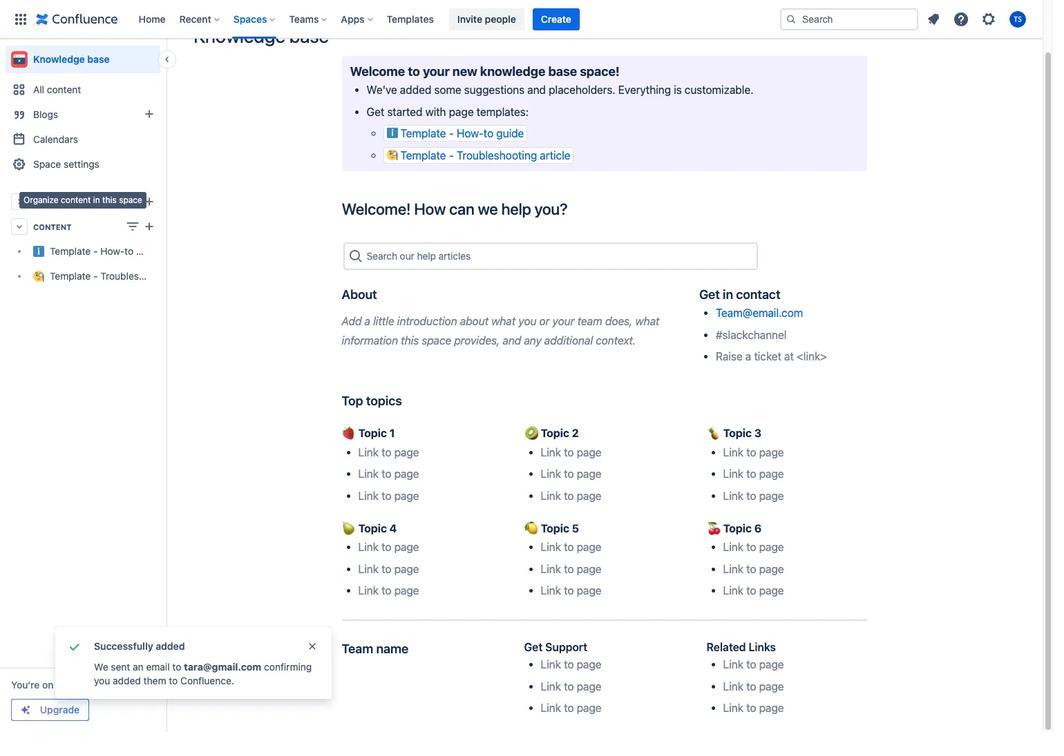 Task type: locate. For each thing, give the bounding box(es) containing it.
templates:
[[477, 106, 529, 118]]

:information_source: image
[[387, 127, 398, 138], [387, 127, 398, 138]]

in
[[93, 195, 100, 205], [723, 287, 734, 302]]

- up template - troubleshooting article link
[[93, 246, 98, 258]]

🍒 topic 6
[[707, 523, 762, 535]]

a for raise
[[746, 351, 752, 363]]

or
[[540, 315, 550, 328]]

copy image for in
[[780, 286, 796, 303]]

added for we've
[[400, 84, 432, 96]]

added down sent
[[113, 676, 141, 687]]

0 horizontal spatial space
[[119, 195, 142, 205]]

tree
[[6, 239, 203, 289]]

your up some
[[423, 64, 450, 79]]

- down template - how-to guide link
[[93, 271, 98, 282]]

suggestions
[[465, 84, 525, 96]]

get left support
[[524, 642, 543, 654]]

0 horizontal spatial and
[[503, 334, 522, 347]]

calendars
[[33, 133, 78, 145]]

what right does, at right
[[636, 315, 660, 328]]

0 horizontal spatial a
[[365, 315, 371, 328]]

added inside confirming you added them to confluence.
[[113, 676, 141, 687]]

invite people
[[458, 13, 516, 25]]

how- up template - troubleshooting article link
[[100, 246, 125, 258]]

topic left 6
[[724, 523, 752, 535]]

2 vertical spatial added
[[113, 676, 141, 687]]

0 vertical spatial troubleshooting
[[457, 149, 537, 162]]

0 vertical spatial how-
[[457, 127, 484, 140]]

about
[[460, 315, 489, 328]]

article
[[540, 149, 571, 162], [175, 271, 203, 282]]

1 horizontal spatial troubleshooting
[[457, 149, 537, 162]]

knowledge base
[[194, 24, 329, 47], [33, 53, 110, 65]]

knowledge up all content
[[33, 53, 85, 65]]

0 horizontal spatial help
[[417, 250, 436, 262]]

template down content dropdown button
[[50, 246, 91, 258]]

links
[[749, 642, 776, 654]]

can
[[450, 200, 475, 219]]

banner
[[0, 0, 1043, 39]]

top topics
[[342, 393, 402, 409]]

0 horizontal spatial knowledge base
[[33, 53, 110, 65]]

new
[[453, 64, 478, 79]]

how- inside button
[[457, 127, 484, 140]]

get down we've at top left
[[367, 106, 385, 118]]

create link
[[533, 8, 580, 30]]

and
[[528, 84, 546, 96], [503, 334, 522, 347]]

🍋
[[524, 523, 538, 535]]

sent
[[111, 662, 130, 674]]

template - troubleshooting article inside "space" element
[[50, 271, 203, 282]]

content
[[33, 222, 72, 231]]

template down template - how-to guide button at the top of the page
[[401, 149, 446, 162]]

template - how-to guide for template - how-to guide button at the top of the page
[[401, 127, 524, 140]]

1 vertical spatial template - troubleshooting article
[[50, 271, 203, 282]]

template down template - how-to guide link
[[50, 271, 91, 282]]

1 horizontal spatial added
[[156, 641, 185, 653]]

name
[[376, 642, 409, 657]]

get
[[367, 106, 385, 118], [700, 287, 720, 302], [524, 642, 543, 654]]

0 vertical spatial your
[[423, 64, 450, 79]]

content right the all
[[47, 84, 81, 95]]

1 horizontal spatial your
[[553, 315, 575, 328]]

🍐
[[342, 523, 356, 535]]

topic left 4
[[359, 523, 387, 535]]

you left or on the right
[[519, 315, 537, 328]]

content inside 'link'
[[47, 84, 81, 95]]

context.
[[596, 334, 636, 347]]

0 horizontal spatial knowledge
[[33, 53, 85, 65]]

topic left 5
[[541, 523, 570, 535]]

knowledge inside "space" element
[[33, 53, 85, 65]]

upgrade button
[[12, 700, 89, 721]]

content for organize
[[61, 195, 91, 205]]

template down the with
[[401, 127, 446, 140]]

you?
[[535, 200, 568, 219]]

guide down "templates:"
[[497, 127, 524, 140]]

article for template - troubleshooting article link
[[175, 271, 203, 282]]

1 horizontal spatial and
[[528, 84, 546, 96]]

template - how-to guide down 'get started with page templates:'
[[401, 127, 524, 140]]

any
[[524, 334, 542, 347]]

0 horizontal spatial troubleshooting
[[100, 271, 173, 282]]

template - troubleshooting article inside button
[[401, 149, 571, 162]]

guide
[[497, 127, 524, 140], [136, 246, 161, 258]]

0 horizontal spatial you
[[94, 676, 110, 687]]

1 horizontal spatial template - troubleshooting article
[[401, 149, 571, 162]]

you down "we" at bottom
[[94, 676, 110, 687]]

1 vertical spatial guide
[[136, 246, 161, 258]]

1 horizontal spatial this
[[401, 334, 419, 347]]

1 vertical spatial troubleshooting
[[100, 271, 173, 282]]

0 horizontal spatial in
[[93, 195, 100, 205]]

topic
[[359, 428, 387, 440], [541, 428, 570, 440], [724, 428, 752, 440], [359, 523, 387, 535], [541, 523, 570, 535], [724, 523, 752, 535]]

on
[[42, 680, 54, 691]]

1 horizontal spatial knowledge base
[[194, 24, 329, 47]]

upgrade
[[40, 705, 80, 716]]

space up change view icon
[[119, 195, 142, 205]]

content
[[47, 84, 81, 95], [61, 195, 91, 205]]

1 vertical spatial this
[[401, 334, 419, 347]]

edit this page image
[[766, 0, 783, 14]]

None text field
[[367, 248, 369, 265]]

1 vertical spatial how-
[[100, 246, 125, 258]]

guide inside button
[[497, 127, 524, 140]]

templates
[[387, 13, 434, 25]]

template - how-to guide inside "space" element
[[50, 246, 161, 258]]

home link
[[134, 8, 170, 30]]

ticket
[[755, 351, 782, 363]]

1 vertical spatial template - how-to guide
[[50, 246, 161, 258]]

1 horizontal spatial you
[[519, 315, 537, 328]]

template - troubleshooting article down template - how-to guide button at the top of the page
[[401, 149, 571, 162]]

spaces button
[[229, 8, 281, 30]]

- for template - troubleshooting article button
[[449, 149, 454, 162]]

copy image
[[619, 63, 635, 80], [567, 201, 583, 217], [376, 286, 393, 303], [780, 286, 796, 303], [407, 641, 424, 658]]

successfully added
[[94, 641, 185, 653]]

1 horizontal spatial what
[[636, 315, 660, 328]]

🍍
[[707, 428, 721, 440]]

space down the "introduction"
[[422, 334, 452, 347]]

troubleshooting
[[457, 149, 537, 162], [100, 271, 173, 282]]

topic for topic 3
[[724, 428, 752, 440]]

template - how-to guide link
[[6, 239, 161, 264]]

and left any
[[503, 334, 522, 347]]

0 horizontal spatial what
[[492, 315, 516, 328]]

copy image for how
[[567, 201, 583, 217]]

topic for topic 6
[[724, 523, 752, 535]]

guide inside tree
[[136, 246, 161, 258]]

6
[[755, 523, 762, 535]]

appswitcher icon image
[[12, 11, 29, 27]]

help right the our
[[417, 250, 436, 262]]

teams button
[[285, 8, 333, 30]]

3
[[755, 428, 762, 440]]

1 vertical spatial added
[[156, 641, 185, 653]]

you
[[519, 315, 537, 328], [94, 676, 110, 687]]

1 vertical spatial knowledge base
[[33, 53, 110, 65]]

troubleshooting down change view icon
[[100, 271, 173, 282]]

troubleshooting inside "space" element
[[100, 271, 173, 282]]

- down 'get started with page templates:'
[[449, 127, 454, 140]]

is
[[674, 84, 682, 96]]

1 vertical spatial space
[[422, 334, 452, 347]]

get left contact
[[700, 287, 720, 302]]

a right raise
[[746, 351, 752, 363]]

you inside add a little introduction about what you or your team does, what information this space provides, and any additional context.
[[519, 315, 537, 328]]

1 horizontal spatial article
[[540, 149, 571, 162]]

tree containing template - how-to guide
[[6, 239, 203, 289]]

template - troubleshooting article down template - how-to guide link
[[50, 271, 203, 282]]

1 horizontal spatial in
[[723, 287, 734, 302]]

to inside template - how-to guide link
[[125, 246, 134, 258]]

base up we've added some suggestions and placeholders. everything is customizable.
[[549, 64, 577, 79]]

we've added some suggestions and placeholders. everything is customizable.
[[367, 84, 754, 96]]

0 vertical spatial this
[[102, 195, 117, 205]]

0 horizontal spatial get
[[367, 106, 385, 118]]

2 what from the left
[[636, 315, 660, 328]]

0 horizontal spatial article
[[175, 271, 203, 282]]

0 horizontal spatial guide
[[136, 246, 161, 258]]

1 vertical spatial and
[[503, 334, 522, 347]]

1 vertical spatial get
[[700, 287, 720, 302]]

dismiss image
[[307, 642, 318, 653]]

topic left 3
[[724, 428, 752, 440]]

team
[[578, 315, 603, 328]]

troubleshooting down "templates:"
[[457, 149, 537, 162]]

2 horizontal spatial get
[[700, 287, 720, 302]]

0 horizontal spatial template - troubleshooting article
[[50, 271, 203, 282]]

0 vertical spatial help
[[502, 200, 532, 219]]

1 horizontal spatial template - how-to guide
[[401, 127, 524, 140]]

successfully
[[94, 641, 153, 653]]

how- for template - how-to guide link
[[100, 246, 125, 258]]

team name
[[342, 642, 409, 657]]

how- inside "space" element
[[100, 246, 125, 258]]

0 horizontal spatial template - how-to guide
[[50, 246, 161, 258]]

0 vertical spatial template - how-to guide
[[401, 127, 524, 140]]

2 horizontal spatial base
[[549, 64, 577, 79]]

teams
[[289, 13, 319, 25]]

1 horizontal spatial a
[[746, 351, 752, 363]]

1 horizontal spatial space
[[422, 334, 452, 347]]

guide for template - how-to guide button at the top of the page
[[497, 127, 524, 140]]

- down template - how-to guide button at the top of the page
[[449, 149, 454, 162]]

0 vertical spatial content
[[47, 84, 81, 95]]

copy image
[[401, 393, 417, 409], [586, 643, 598, 654], [775, 643, 786, 654]]

troubleshooting inside button
[[457, 149, 537, 162]]

1 what from the left
[[492, 315, 516, 328]]

team
[[342, 642, 373, 657]]

confirming you added them to confluence.
[[94, 662, 312, 687]]

how- up template - troubleshooting article button
[[457, 127, 484, 140]]

knowledge left teams
[[194, 24, 285, 47]]

spaces
[[234, 13, 267, 25]]

0 vertical spatial get
[[367, 106, 385, 118]]

team@email.com link
[[716, 307, 804, 320]]

email
[[146, 662, 170, 674]]

your
[[423, 64, 450, 79], [553, 315, 575, 328]]

- for template - how-to guide button at the top of the page
[[449, 127, 454, 140]]

0 horizontal spatial your
[[423, 64, 450, 79]]

0 vertical spatial a
[[365, 315, 371, 328]]

added up we sent an email to tara@gmail.com
[[156, 641, 185, 653]]

raise
[[716, 351, 743, 363]]

guide down create a page icon
[[136, 246, 161, 258]]

0 vertical spatial article
[[540, 149, 571, 162]]

a inside add a little introduction about what you or your team does, what information this space provides, and any additional context.
[[365, 315, 371, 328]]

you inside confirming you added them to confluence.
[[94, 676, 110, 687]]

a right the add
[[365, 315, 371, 328]]

and down knowledge
[[528, 84, 546, 96]]

topic left "2"
[[541, 428, 570, 440]]

some
[[434, 84, 462, 96]]

0 vertical spatial guide
[[497, 127, 524, 140]]

2 vertical spatial get
[[524, 642, 543, 654]]

1 horizontal spatial get
[[524, 642, 543, 654]]

0 horizontal spatial base
[[87, 53, 110, 65]]

1 horizontal spatial knowledge
[[194, 24, 285, 47]]

0 vertical spatial knowledge
[[194, 24, 285, 47]]

template - how-to guide up template - troubleshooting article link
[[50, 246, 161, 258]]

0 vertical spatial template - troubleshooting article
[[401, 149, 571, 162]]

1 vertical spatial help
[[417, 250, 436, 262]]

1 vertical spatial content
[[61, 195, 91, 205]]

added up "started" at the top of page
[[400, 84, 432, 96]]

space
[[119, 195, 142, 205], [422, 334, 452, 347]]

your right or on the right
[[553, 315, 575, 328]]

topic for topic 2
[[541, 428, 570, 440]]

free
[[74, 680, 94, 691]]

create
[[541, 13, 572, 25]]

space!
[[580, 64, 620, 79]]

this up content dropdown button
[[102, 195, 117, 205]]

in up content dropdown button
[[93, 195, 100, 205]]

1 horizontal spatial guide
[[497, 127, 524, 140]]

0 horizontal spatial copy image
[[401, 393, 417, 409]]

create a blog image
[[141, 106, 158, 122]]

copy image for related links
[[775, 643, 786, 654]]

search our help articles
[[367, 250, 471, 262]]

0 vertical spatial in
[[93, 195, 100, 205]]

how-
[[457, 127, 484, 140], [100, 246, 125, 258]]

topic left 1
[[359, 428, 387, 440]]

what right the about at the left top of the page
[[492, 315, 516, 328]]

1 horizontal spatial how-
[[457, 127, 484, 140]]

base up all content 'link' at the left
[[87, 53, 110, 65]]

in left contact
[[723, 287, 734, 302]]

recent
[[179, 13, 211, 25]]

5
[[572, 523, 579, 535]]

article inside button
[[540, 149, 571, 162]]

search
[[367, 250, 398, 262]]

base left apps
[[289, 24, 329, 47]]

:face_with_monocle: image
[[387, 149, 398, 160], [387, 149, 398, 160]]

template - how-to guide inside button
[[401, 127, 524, 140]]

a for add
[[365, 315, 371, 328]]

help icon image
[[954, 11, 970, 27]]

2 horizontal spatial copy image
[[775, 643, 786, 654]]

content button
[[6, 214, 160, 239]]

this down the "introduction"
[[401, 334, 419, 347]]

notification icon image
[[926, 11, 942, 27]]

0 vertical spatial and
[[528, 84, 546, 96]]

we
[[94, 662, 108, 674]]

confluence image
[[36, 11, 118, 27], [36, 11, 118, 27]]

content up content dropdown button
[[61, 195, 91, 205]]

what
[[492, 315, 516, 328], [636, 315, 660, 328]]

0 horizontal spatial this
[[102, 195, 117, 205]]

content for all
[[47, 84, 81, 95]]

1 vertical spatial in
[[723, 287, 734, 302]]

1 vertical spatial your
[[553, 315, 575, 328]]

add shortcut image
[[141, 194, 158, 210]]

1 vertical spatial you
[[94, 676, 110, 687]]

help right we
[[502, 200, 532, 219]]

article inside "space" element
[[175, 271, 203, 282]]

apps button
[[337, 8, 379, 30]]

1 vertical spatial knowledge
[[33, 53, 85, 65]]

settings
[[64, 158, 99, 170]]

2 horizontal spatial added
[[400, 84, 432, 96]]

added for successfully
[[156, 641, 185, 653]]

0 vertical spatial added
[[400, 84, 432, 96]]

0 horizontal spatial added
[[113, 676, 141, 687]]

1 vertical spatial a
[[746, 351, 752, 363]]

template - troubleshooting article
[[401, 149, 571, 162], [50, 271, 203, 282]]

1 horizontal spatial copy image
[[586, 643, 598, 654]]

premium image
[[20, 705, 31, 716]]

get started with page templates:
[[367, 106, 529, 118]]

0 horizontal spatial how-
[[100, 246, 125, 258]]

- for template - troubleshooting article link
[[93, 271, 98, 282]]

0 vertical spatial you
[[519, 315, 537, 328]]

1 vertical spatial article
[[175, 271, 203, 282]]



Task type: vqa. For each thing, say whether or not it's contained in the screenshot.
you
yes



Task type: describe. For each thing, give the bounding box(es) containing it.
add
[[342, 315, 362, 328]]

🥝
[[524, 428, 538, 440]]

recent button
[[175, 8, 225, 30]]

topic for topic 4
[[359, 523, 387, 535]]

raise a ticket at <link>
[[716, 351, 828, 363]]

template for template - troubleshooting article link
[[50, 271, 91, 282]]

knowledge base link
[[6, 46, 160, 73]]

settings icon image
[[981, 11, 998, 27]]

team@email.com
[[716, 307, 804, 320]]

🍍 topic 3
[[707, 428, 762, 440]]

Search field
[[781, 8, 919, 30]]

🍓 topic 1
[[342, 428, 395, 440]]

0 vertical spatial space
[[119, 195, 142, 205]]

change view image
[[124, 219, 141, 235]]

organize content in this space
[[24, 195, 142, 205]]

banner containing home
[[0, 0, 1043, 39]]

1 horizontal spatial base
[[289, 24, 329, 47]]

started
[[387, 106, 423, 118]]

provides,
[[455, 334, 500, 347]]

space
[[33, 158, 61, 170]]

people
[[485, 13, 516, 25]]

you're
[[11, 680, 40, 691]]

global element
[[8, 0, 778, 38]]

confluence.
[[181, 676, 234, 687]]

troubleshooting for template - troubleshooting article link
[[100, 271, 173, 282]]

template - troubleshooting article for template - troubleshooting article button
[[401, 149, 571, 162]]

contact
[[737, 287, 781, 302]]

blogs
[[33, 109, 58, 120]]

welcome!
[[342, 200, 411, 219]]

plan
[[96, 680, 116, 691]]

template for template - troubleshooting article button
[[401, 149, 446, 162]]

our
[[400, 250, 415, 262]]

them
[[144, 676, 166, 687]]

the
[[56, 680, 71, 691]]

1 horizontal spatial help
[[502, 200, 532, 219]]

get for get in contact
[[700, 287, 720, 302]]

🍒
[[707, 523, 721, 535]]

copy image for get support
[[586, 643, 598, 654]]

all content
[[33, 84, 81, 95]]

your profile and preferences image
[[1010, 11, 1027, 27]]

we've
[[367, 84, 397, 96]]

home
[[139, 13, 166, 25]]

article for template - troubleshooting article button
[[540, 149, 571, 162]]

get for get support
[[524, 642, 543, 654]]

🍐 topic 4
[[342, 523, 397, 535]]

support
[[546, 642, 588, 654]]

get for get started with page templates:
[[367, 106, 385, 118]]

to inside confirming you added them to confluence.
[[169, 676, 178, 687]]

magnifying glass image
[[347, 248, 364, 265]]

we
[[478, 200, 498, 219]]

you're on the free plan
[[11, 680, 116, 691]]

organize
[[24, 195, 59, 205]]

how- for template - how-to guide button at the top of the page
[[457, 127, 484, 140]]

space settings link
[[6, 152, 160, 177]]

space inside add a little introduction about what you or your team does, what information this space provides, and any additional context.
[[422, 334, 452, 347]]

guide for template - how-to guide link
[[136, 246, 161, 258]]

copy image for top topics
[[401, 393, 417, 409]]

to inside template - how-to guide button
[[484, 127, 494, 140]]

welcome! how can we help you?
[[342, 200, 568, 219]]

success image
[[66, 639, 83, 656]]

🍓
[[342, 428, 356, 440]]

tree inside "space" element
[[6, 239, 203, 289]]

topic for topic 5
[[541, 523, 570, 535]]

with
[[426, 106, 446, 118]]

add a little introduction about what you or your team does, what information this space provides, and any additional context.
[[342, 315, 663, 347]]

this inside add a little introduction about what you or your team does, what information this space provides, and any additional context.
[[401, 334, 419, 347]]

blogs link
[[6, 102, 160, 127]]

invite
[[458, 13, 483, 25]]

copy image for name
[[407, 641, 424, 658]]

space element
[[0, 39, 203, 733]]

template - troubleshooting article for template - troubleshooting article link
[[50, 271, 203, 282]]

welcome
[[350, 64, 405, 79]]

template - how-to guide button
[[383, 125, 528, 142]]

introduction
[[397, 315, 457, 328]]

little
[[373, 315, 395, 328]]

about
[[342, 287, 377, 302]]

your inside add a little introduction about what you or your team does, what information this space provides, and any additional context.
[[553, 315, 575, 328]]

an
[[133, 662, 144, 674]]

0 vertical spatial knowledge base
[[194, 24, 329, 47]]

template - how-to guide for template - how-to guide link
[[50, 246, 161, 258]]

topics
[[366, 393, 402, 409]]

space settings
[[33, 158, 99, 170]]

template - troubleshooting article button
[[383, 147, 574, 164]]

all
[[33, 84, 44, 95]]

4
[[390, 523, 397, 535]]

#slackchannel
[[716, 329, 787, 341]]

customizable.
[[685, 84, 754, 96]]

template for template - how-to guide link
[[50, 246, 91, 258]]

- for template - how-to guide link
[[93, 246, 98, 258]]

template - troubleshooting article link
[[6, 264, 203, 289]]

invite people button
[[449, 8, 525, 30]]

does,
[[606, 315, 633, 328]]

how
[[414, 200, 446, 219]]

create a page image
[[141, 219, 158, 235]]

<link>
[[797, 351, 828, 363]]

🥝 topic 2
[[524, 428, 579, 440]]

2
[[572, 428, 579, 440]]

top
[[342, 393, 363, 409]]

search image
[[786, 13, 797, 25]]

welcome to your new knowledge base space!
[[350, 64, 620, 79]]

troubleshooting for template - troubleshooting article button
[[457, 149, 537, 162]]

topic for topic 1
[[359, 428, 387, 440]]

knowledge
[[480, 64, 546, 79]]

tara@gmail.com
[[184, 662, 262, 674]]

all content link
[[6, 77, 160, 102]]

and inside add a little introduction about what you or your team does, what information this space provides, and any additional context.
[[503, 334, 522, 347]]

related
[[707, 642, 747, 654]]

knowledge base inside "space" element
[[33, 53, 110, 65]]

template for template - how-to guide button at the top of the page
[[401, 127, 446, 140]]

additional
[[545, 334, 593, 347]]

base inside "space" element
[[87, 53, 110, 65]]

1
[[390, 428, 395, 440]]



